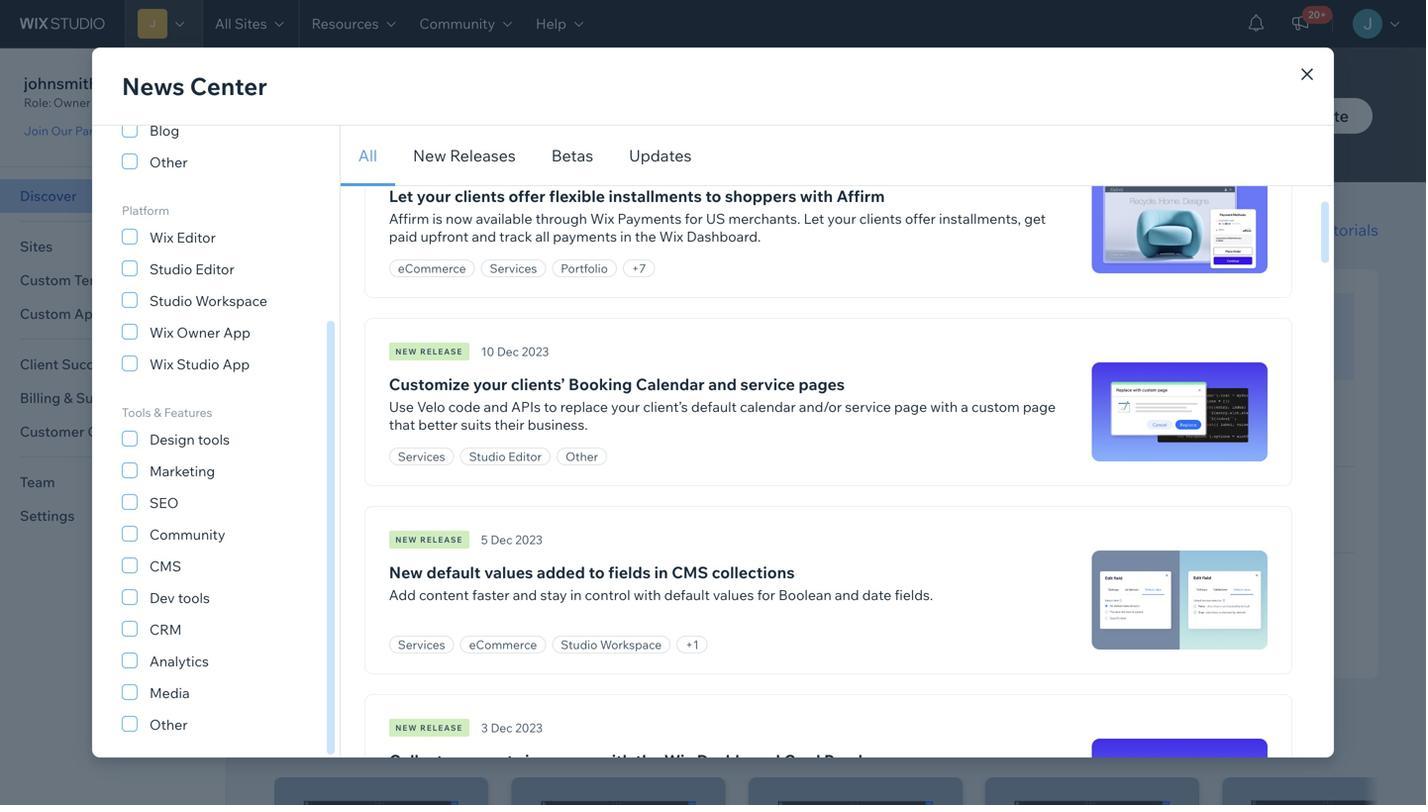 Task type: vqa. For each thing, say whether or not it's contained in the screenshot.
"get"
yes



Task type: locate. For each thing, give the bounding box(es) containing it.
values up faster
[[484, 563, 533, 582]]

margins
[[1164, 575, 1209, 590]]

dashboard
[[697, 751, 780, 771]]

2 vertical spatial all
[[1293, 220, 1312, 240]]

1 vertical spatial services
[[398, 449, 445, 464]]

1 vertical spatial tools
[[178, 589, 210, 607]]

reader
[[824, 751, 878, 771]]

3 new release from the top
[[396, 723, 463, 733]]

app for wix owner app
[[223, 324, 251, 341]]

the down payments on the left of page
[[635, 228, 656, 245]]

0 vertical spatial let
[[389, 186, 413, 206]]

play
[[1114, 428, 1141, 445], [1114, 602, 1141, 619]]

1 vertical spatial studio workspace
[[561, 637, 662, 652]]

1 explore from the top
[[1090, 314, 1132, 329]]

0 vertical spatial +
[[632, 261, 639, 276]]

new left site on the right
[[1282, 106, 1316, 126]]

2 vertical spatial new
[[396, 723, 417, 733]]

0 vertical spatial 2023
[[522, 344, 549, 359]]

workspace inside checkbox
[[195, 292, 267, 310]]

and
[[491, 121, 519, 141], [472, 228, 496, 245], [708, 374, 737, 394], [484, 398, 508, 416], [513, 586, 537, 604], [835, 586, 859, 604]]

studio editor down wix editor at left
[[150, 261, 234, 278]]

in left person
[[525, 751, 539, 771]]

play video down docking,
[[1114, 602, 1180, 619]]

studio editor
[[150, 261, 234, 278], [469, 449, 542, 464]]

create new site
[[1229, 106, 1349, 126]]

0 vertical spatial new release
[[396, 347, 463, 357]]

1 vertical spatial ecommerce
[[469, 637, 537, 652]]

0 horizontal spatial owner
[[53, 95, 91, 110]]

2023 up the clients'
[[522, 344, 549, 359]]

tutorials
[[1316, 220, 1379, 240]]

and up their
[[484, 398, 508, 416]]

with down fields
[[634, 586, 661, 604]]

1 horizontal spatial service
[[845, 398, 891, 416]]

1 vertical spatial 2023
[[515, 532, 543, 547]]

tools for design tools
[[198, 431, 230, 448]]

release left 5
[[420, 535, 463, 545]]

clients down scale.
[[860, 210, 902, 227]]

video inside button
[[1156, 341, 1192, 358]]

the left workspace
[[1134, 401, 1153, 416]]

for left us
[[685, 210, 703, 227]]

new inside tab list
[[413, 146, 446, 165]]

explore for play video
[[1090, 401, 1132, 416]]

payments
[[553, 228, 617, 245], [447, 751, 522, 771]]

studio down the wix owner app
[[177, 356, 219, 373]]

default
[[691, 398, 737, 416], [427, 563, 481, 582], [664, 586, 710, 604]]

release for new
[[420, 535, 463, 545]]

0 vertical spatial studio editor
[[150, 261, 234, 278]]

2023 for values
[[515, 532, 543, 547]]

1 vertical spatial sites
[[20, 238, 53, 255]]

design
[[150, 431, 195, 448]]

new inside new default values added to fields in cms collections add content faster and stay in control with default values for boolean and date fields.
[[389, 563, 423, 582]]

new release for new
[[396, 535, 463, 545]]

app inside option
[[223, 324, 251, 341]]

to up us
[[706, 186, 722, 206]]

dec right the "10"
[[497, 344, 519, 359]]

play video button
[[1090, 428, 1180, 446], [1090, 602, 1180, 620]]

tab list
[[341, 126, 1334, 186]]

video for use docking, margins & padding
[[1144, 602, 1180, 619]]

1 vertical spatial new release
[[396, 535, 463, 545]]

play video for the
[[1114, 428, 1180, 445]]

help
[[536, 15, 566, 32]]

1 play video from the top
[[1114, 428, 1180, 445]]

analytics
[[150, 653, 209, 670]]

values down collections
[[713, 586, 754, 604]]

wix up pause video
[[1155, 314, 1176, 329]]

0 vertical spatial play video
[[1114, 428, 1180, 445]]

new down updates
[[413, 146, 446, 165]]

all right view
[[1293, 220, 1312, 240]]

default inside customize your clients' booking calendar and service pages use velo code and apis to replace your client's default calendar and/or service page with a custom page that better suits their business.
[[691, 398, 737, 416]]

create
[[1229, 106, 1279, 126]]

2 vertical spatial new
[[389, 563, 423, 582]]

+ right portfolio
[[632, 261, 639, 276]]

all right j button
[[215, 15, 232, 32]]

the right tutorial on the bottom left
[[636, 751, 661, 771]]

wix up wix studio app
[[150, 324, 174, 341]]

and down the available
[[472, 228, 496, 245]]

0 vertical spatial tools
[[198, 431, 230, 448]]

services down add
[[398, 637, 445, 652]]

2 vertical spatial other
[[150, 716, 188, 733]]

padding
[[1222, 575, 1268, 590]]

2 vertical spatial use
[[1090, 575, 1111, 590]]

other checkbox down media
[[122, 712, 230, 736]]

use left docking,
[[1090, 575, 1111, 590]]

new up add
[[389, 563, 423, 582]]

cms up dev at the left bottom of the page
[[150, 558, 181, 575]]

view
[[1254, 220, 1290, 240]]

1 vertical spatial affirm
[[389, 210, 429, 227]]

1 horizontal spatial cms
[[672, 563, 708, 582]]

2 custom from the top
[[20, 305, 71, 322]]

0 vertical spatial services
[[490, 261, 537, 276]]

dec for values
[[491, 532, 513, 547]]

play video button for the
[[1090, 428, 1180, 446]]

let right merchants.
[[804, 210, 824, 227]]

clients'
[[511, 374, 565, 394]]

new up add
[[396, 535, 417, 545]]

new release left 5
[[396, 535, 463, 545]]

cms
[[150, 558, 181, 575], [672, 563, 708, 582]]

0 horizontal spatial sites
[[20, 238, 53, 255]]

news
[[122, 71, 185, 101]]

tutorials
[[403, 218, 487, 245]]

2 new from the top
[[396, 535, 417, 545]]

2 vertical spatial dec
[[491, 721, 513, 735]]

0 vertical spatial payments
[[553, 228, 617, 245]]

ecommerce down upfront
[[398, 261, 466, 276]]

2 vertical spatial new release
[[396, 723, 463, 733]]

all
[[215, 15, 232, 32], [358, 146, 377, 165], [1293, 220, 1312, 240]]

default for added
[[664, 586, 710, 604]]

in down payments on the left of page
[[620, 228, 632, 245]]

for inside let your clients offer flexible installments to shoppers with affirm affirm is now available through wix payments for us merchants. let your clients offer installments, get paid upfront and track all payments in the wix dashboard.
[[685, 210, 703, 227]]

2023 right 3
[[515, 721, 543, 735]]

new for default
[[389, 563, 423, 582]]

payments down 'through'
[[553, 228, 617, 245]]

explore down 'pause'
[[1090, 401, 1132, 416]]

0 horizontal spatial &
[[154, 405, 161, 420]]

play down explore the workspace on the right of the page
[[1114, 428, 1141, 445]]

to inside new default values added to fields in cms collections add content faster and stay in control with default values for boolean and date fields.
[[589, 563, 605, 582]]

care
[[88, 423, 118, 440]]

1 play from the top
[[1114, 428, 1141, 445]]

2 vertical spatial services
[[398, 637, 445, 652]]

studio editor down their
[[469, 449, 542, 464]]

features
[[164, 405, 212, 420]]

customize
[[389, 374, 470, 394]]

1 release from the top
[[420, 347, 463, 357]]

affirm up paid
[[389, 210, 429, 227]]

0 horizontal spatial studio workspace
[[150, 292, 267, 310]]

play video button down docking,
[[1090, 602, 1180, 620]]

editor
[[177, 229, 216, 246], [195, 261, 234, 278], [1218, 314, 1251, 329], [508, 449, 542, 464]]

2 release from the top
[[420, 535, 463, 545]]

custom for custom apps
[[20, 305, 71, 322]]

sidebar element
[[0, 48, 227, 805]]

services down track
[[490, 261, 537, 276]]

0 horizontal spatial values
[[484, 563, 533, 582]]

use responsive behaviors
[[1090, 488, 1231, 503]]

all for all sites
[[215, 15, 232, 32]]

the left editor
[[390, 726, 423, 753]]

studio workspace up wix owner app option
[[150, 292, 267, 310]]

play video button down explore the workspace on the right of the page
[[1090, 428, 1180, 446]]

1 new from the top
[[396, 347, 417, 357]]

1 horizontal spatial page
[[1023, 398, 1056, 416]]

+ for affirm is now available through wix payments for us merchants. let your clients offer installments, get paid upfront and track all payments in the wix dashboard.
[[632, 261, 639, 276]]

2 new release from the top
[[396, 535, 463, 545]]

for down collections
[[757, 586, 776, 604]]

studio editor inside option
[[150, 261, 234, 278]]

behaviors
[[1177, 488, 1231, 503]]

editor inside studio editor option
[[195, 261, 234, 278]]

use docking, margins & padding
[[1090, 575, 1268, 590]]

0 horizontal spatial community
[[150, 526, 225, 543]]

0 vertical spatial play video button
[[1090, 428, 1180, 446]]

apps
[[74, 305, 109, 322]]

studio inside option
[[150, 261, 192, 278]]

news center
[[122, 71, 267, 101]]

tools for dev tools
[[178, 589, 210, 607]]

with right shoppers
[[800, 186, 833, 206]]

1 vertical spatial other checkbox
[[122, 712, 230, 736]]

app inside option
[[223, 356, 250, 373]]

in inside let your clients offer flexible installments to shoppers with affirm affirm is now available through wix payments for us merchants. let your clients offer installments, get paid upfront and track all payments in the wix dashboard.
[[620, 228, 632, 245]]

and left date
[[835, 586, 859, 604]]

video down use docking, margins & padding
[[1144, 602, 1180, 619]]

design tools
[[150, 431, 230, 448]]

2023
[[522, 344, 549, 359], [515, 532, 543, 547], [515, 721, 543, 735]]

role:
[[24, 95, 51, 110]]

1 custom from the top
[[20, 271, 71, 289]]

new release up collect
[[396, 723, 463, 733]]

new up collect
[[396, 723, 417, 733]]

0 vertical spatial offer
[[509, 186, 546, 206]]

sites up the center
[[235, 15, 267, 32]]

7
[[639, 261, 646, 276]]

0 horizontal spatial studio editor
[[150, 261, 234, 278]]

list
[[274, 777, 1426, 805]]

tickets
[[121, 423, 168, 440]]

apis
[[511, 398, 541, 416]]

1 horizontal spatial +
[[686, 637, 693, 652]]

play video for docking,
[[1114, 602, 1180, 619]]

1 vertical spatial explore
[[1090, 401, 1132, 416]]

1 vertical spatial new
[[413, 146, 446, 165]]

owner down johnsmith43233
[[53, 95, 91, 110]]

1 horizontal spatial all
[[358, 146, 377, 165]]

1 horizontal spatial studio workspace
[[561, 637, 662, 652]]

1 vertical spatial other
[[566, 449, 598, 464]]

with right 3
[[493, 726, 536, 753]]

Other checkbox
[[122, 150, 290, 173], [122, 712, 230, 736]]

new release for customize
[[396, 347, 463, 357]]

with left a
[[930, 398, 958, 416]]

app down wix owner app option
[[223, 356, 250, 373]]

tools & features
[[122, 405, 212, 420]]

2 other checkbox from the top
[[122, 712, 230, 736]]

cms right fields
[[672, 563, 708, 582]]

paid
[[389, 228, 417, 245]]

studio down wix editor at left
[[150, 261, 192, 278]]

2 vertical spatial default
[[664, 586, 710, 604]]

partner
[[75, 123, 116, 138]]

clients up the now
[[455, 186, 505, 206]]

pages
[[799, 374, 845, 394]]

new release up customize
[[396, 347, 463, 357]]

community left help
[[419, 15, 495, 32]]

1 horizontal spatial affirm
[[837, 186, 885, 206]]

workspace down control at the bottom
[[600, 637, 662, 652]]

& right margins
[[1212, 575, 1219, 590]]

the for explore the workspace
[[1134, 401, 1153, 416]]

scale.
[[836, 121, 878, 141]]

other down business.
[[566, 449, 598, 464]]

experience
[[274, 726, 385, 753]]

collections
[[712, 563, 795, 582]]

1 vertical spatial play
[[1114, 602, 1141, 619]]

with inside new default values added to fields in cms collections add content faster and stay in control with default values for boolean and date fields.
[[634, 586, 661, 604]]

1 vertical spatial default
[[427, 563, 481, 582]]

2023 for clients'
[[522, 344, 549, 359]]

all for all
[[358, 146, 377, 165]]

1 vertical spatial new
[[396, 535, 417, 545]]

SEO checkbox
[[122, 490, 230, 514]]

service up calendar
[[740, 374, 795, 394]]

1 vertical spatial dec
[[491, 532, 513, 547]]

1 vertical spatial +
[[686, 637, 693, 652]]

now
[[446, 210, 473, 227]]

help button
[[524, 0, 595, 48]]

0 horizontal spatial offer
[[509, 186, 546, 206]]

0 horizontal spatial ecommerce
[[398, 261, 466, 276]]

play for the
[[1114, 428, 1141, 445]]

tab list containing all
[[341, 126, 1334, 186]]

in
[[620, 228, 632, 245], [654, 563, 668, 582], [570, 586, 582, 604], [525, 751, 539, 771]]

1 new release from the top
[[396, 347, 463, 357]]

studio workspace down control at the bottom
[[561, 637, 662, 652]]

custom up custom apps
[[20, 271, 71, 289]]

payments
[[618, 210, 682, 227]]

offer left installments,
[[905, 210, 936, 227]]

1 horizontal spatial sites
[[235, 15, 267, 32]]

for inside new default values added to fields in cms collections add content faster and stay in control with default values for boolean and date fields.
[[757, 586, 776, 604]]

updates
[[427, 121, 488, 141]]

offer up the available
[[509, 186, 546, 206]]

app for wix studio app
[[223, 356, 250, 373]]

0 vertical spatial ecommerce
[[398, 261, 466, 276]]

values
[[484, 563, 533, 582], [713, 586, 754, 604]]

release
[[420, 347, 463, 357], [420, 535, 463, 545], [420, 723, 463, 733]]

customer
[[20, 423, 84, 440]]

shoppers
[[725, 186, 797, 206]]

affirm down scale.
[[837, 186, 885, 206]]

default for booking
[[691, 398, 737, 416]]

payments inside let your clients offer flexible installments to shoppers with affirm affirm is now available through wix payments for us merchants. let your clients offer installments, get paid upfront and track all payments in the wix dashboard.
[[553, 228, 617, 245]]

1 vertical spatial custom
[[20, 305, 71, 322]]

0 vertical spatial new
[[396, 347, 417, 357]]

0 vertical spatial default
[[691, 398, 737, 416]]

2 horizontal spatial all
[[1293, 220, 1312, 240]]

2 vertical spatial release
[[420, 723, 463, 733]]

0 horizontal spatial let
[[389, 186, 413, 206]]

boolean
[[779, 586, 832, 604]]

1 play video button from the top
[[1090, 428, 1180, 446]]

release up customize
[[420, 347, 463, 357]]

other checkbox down blog option
[[122, 150, 290, 173]]

page
[[894, 398, 927, 416], [1023, 398, 1056, 416]]

1 horizontal spatial owner
[[177, 324, 220, 341]]

new up customize
[[396, 347, 417, 357]]

video right watch
[[342, 218, 398, 245]]

calendar
[[740, 398, 796, 416]]

1 horizontal spatial values
[[713, 586, 754, 604]]

video
[[342, 218, 398, 245], [1156, 341, 1192, 358], [1144, 428, 1180, 445], [1144, 602, 1180, 619]]

new
[[1282, 106, 1316, 126], [413, 146, 446, 165], [389, 563, 423, 582]]

check
[[280, 121, 327, 141]]

default right client's
[[691, 398, 737, 416]]

1 horizontal spatial for
[[757, 586, 776, 604]]

payments down 3
[[447, 751, 522, 771]]

0 vertical spatial studio workspace
[[150, 292, 267, 310]]

1 vertical spatial play video button
[[1090, 602, 1180, 620]]

johnsmith43233 role: owner
[[24, 73, 145, 110]]

1 vertical spatial for
[[757, 586, 776, 604]]

community
[[419, 15, 495, 32], [150, 526, 225, 543]]

1 horizontal spatial ecommerce
[[469, 637, 537, 652]]

0 vertical spatial release
[[420, 347, 463, 357]]

fields.
[[895, 586, 933, 604]]

0 horizontal spatial workspace
[[195, 292, 267, 310]]

studio up the wix owner app
[[150, 292, 192, 310]]

new for customize
[[396, 347, 417, 357]]

use for use docking, margins & padding
[[1090, 575, 1111, 590]]

community up cms option
[[150, 526, 225, 543]]

1 vertical spatial community
[[150, 526, 225, 543]]

responsive
[[1114, 488, 1174, 503]]

1 vertical spatial all
[[358, 146, 377, 165]]

3 dec 2023
[[481, 721, 543, 735]]

1 vertical spatial workspace
[[600, 637, 662, 652]]

better
[[418, 416, 458, 433]]

2 play video button from the top
[[1090, 602, 1180, 620]]

0 vertical spatial &
[[154, 405, 161, 420]]

app up wix studio app option
[[223, 324, 251, 341]]

the up 'pause video' button
[[1134, 314, 1153, 329]]

custom
[[20, 271, 71, 289], [20, 305, 71, 322]]

1
[[693, 637, 699, 652]]

play video
[[1114, 428, 1180, 445], [1114, 602, 1180, 619]]

services down better
[[398, 449, 445, 464]]

service right and/or
[[845, 398, 891, 416]]

1 horizontal spatial payments
[[553, 228, 617, 245]]

wix left dashboard
[[664, 751, 693, 771]]

pause video button
[[1090, 341, 1192, 359]]

new releases button
[[395, 126, 534, 186]]

1 vertical spatial owner
[[177, 324, 220, 341]]

suits
[[461, 416, 491, 433]]

dec right 3
[[491, 721, 513, 735]]

other down blog
[[150, 154, 188, 171]]

portfolio
[[561, 261, 608, 276]]

0 horizontal spatial service
[[740, 374, 795, 394]]

0 vertical spatial app
[[223, 324, 251, 341]]

new release
[[396, 347, 463, 357], [396, 535, 463, 545], [396, 723, 463, 733]]

1 vertical spatial use
[[1090, 488, 1111, 503]]

to inside let your clients offer flexible installments to shoppers with affirm affirm is now available through wix payments for us merchants. let your clients offer installments, get paid upfront and track all payments in the wix dashboard.
[[706, 186, 722, 206]]

with inside let your clients offer flexible installments to shoppers with affirm affirm is now available through wix payments for us merchants. let your clients offer installments, get paid upfront and track all payments in the wix dashboard.
[[800, 186, 833, 206]]

sites
[[235, 15, 267, 32], [20, 238, 53, 255]]

workspace
[[1155, 401, 1215, 416]]

1 vertical spatial payments
[[447, 751, 522, 771]]

the for experience the editor with tutorial templates
[[390, 726, 423, 753]]

service
[[740, 374, 795, 394], [845, 398, 891, 416]]

1 horizontal spatial offer
[[905, 210, 936, 227]]

1 vertical spatial release
[[420, 535, 463, 545]]

0 vertical spatial all
[[215, 15, 232, 32]]

2 play from the top
[[1114, 602, 1141, 619]]

1 vertical spatial play video
[[1114, 602, 1180, 619]]

video for explore the wix studio editor
[[1156, 341, 1192, 358]]

custom apps
[[20, 305, 109, 322]]

community inside option
[[150, 526, 225, 543]]

2 explore from the top
[[1090, 401, 1132, 416]]

tools right dev at the left bottom of the page
[[178, 589, 210, 607]]

custom left apps
[[20, 305, 71, 322]]

0 vertical spatial affirm
[[837, 186, 885, 206]]

all inside button
[[358, 146, 377, 165]]

owner inside option
[[177, 324, 220, 341]]

to left help
[[605, 121, 620, 141]]

workspace
[[195, 292, 267, 310], [600, 637, 662, 652]]

0 horizontal spatial +
[[632, 261, 639, 276]]

0 vertical spatial play
[[1114, 428, 1141, 445]]

cms inside new default values added to fields in cms collections add content faster and stay in control with default values for boolean and date fields.
[[672, 563, 708, 582]]

explore up 'pause'
[[1090, 314, 1132, 329]]

0 vertical spatial for
[[685, 210, 703, 227]]

1 horizontal spatial community
[[419, 15, 495, 32]]

play for docking,
[[1114, 602, 1141, 619]]

studio down stay
[[561, 637, 598, 652]]

2 play video from the top
[[1114, 602, 1180, 619]]

releases
[[450, 146, 516, 165]]



Task type: describe. For each thing, give the bounding box(es) containing it.
2 page from the left
[[1023, 398, 1056, 416]]

dec for clients'
[[497, 344, 519, 359]]

with right person
[[599, 751, 632, 771]]

join our partner program button
[[24, 122, 167, 140]]

studio down suits
[[469, 449, 506, 464]]

use inside customize your clients' booking calendar and service pages use velo code and apis to replace your client's default calendar and/or service page with a custom page that better suits their business.
[[389, 398, 414, 416]]

tutorial
[[541, 726, 614, 753]]

1 other checkbox from the top
[[122, 150, 290, 173]]

1 vertical spatial offer
[[905, 210, 936, 227]]

1 vertical spatial let
[[804, 210, 824, 227]]

and right calendar
[[708, 374, 737, 394]]

your right merchants.
[[828, 210, 856, 227]]

3 release from the top
[[420, 723, 463, 733]]

+ 1
[[686, 637, 699, 652]]

all button
[[341, 126, 395, 186]]

updates
[[629, 146, 692, 165]]

collect
[[389, 751, 443, 771]]

dashboard.
[[687, 228, 761, 245]]

1 page from the left
[[894, 398, 927, 416]]

1 horizontal spatial workspace
[[600, 637, 662, 652]]

j
[[149, 17, 156, 30]]

5 dec 2023
[[481, 532, 543, 547]]

0 vertical spatial values
[[484, 563, 533, 582]]

and left stay
[[513, 586, 537, 604]]

booking
[[569, 374, 632, 394]]

1 vertical spatial service
[[845, 398, 891, 416]]

CRM checkbox
[[122, 617, 230, 641]]

view all tutorials
[[1254, 220, 1379, 240]]

sites inside sidebar element
[[20, 238, 53, 255]]

studio up pause video
[[1179, 314, 1215, 329]]

and up releases
[[491, 121, 519, 141]]

0 vertical spatial other
[[150, 154, 188, 171]]

wix down the flexible
[[590, 210, 614, 227]]

10
[[481, 344, 494, 359]]

Studio Editor checkbox
[[122, 257, 290, 280]]

pause
[[1114, 341, 1153, 358]]

all inside button
[[1293, 220, 1312, 240]]

studio workspace inside checkbox
[[150, 292, 267, 310]]

stay
[[540, 586, 567, 604]]

discover
[[20, 187, 77, 205]]

replace
[[560, 398, 608, 416]]

custom for custom templates
[[20, 271, 71, 289]]

dev tools
[[150, 589, 210, 607]]

wix inside checkbox
[[150, 229, 174, 246]]

flexible
[[549, 186, 605, 206]]

business.
[[528, 416, 588, 433]]

site
[[1319, 106, 1349, 126]]

team
[[20, 473, 55, 491]]

3
[[481, 721, 488, 735]]

faster
[[472, 586, 510, 604]]

Wix Owner App checkbox
[[122, 320, 290, 344]]

1 horizontal spatial clients
[[860, 210, 902, 227]]

Wix Studio App checkbox
[[122, 352, 290, 375]]

wix inside option
[[150, 324, 174, 341]]

+ for new default values added to fields in cms collections
[[686, 637, 693, 652]]

control
[[585, 586, 631, 604]]

merchants.
[[728, 210, 801, 227]]

discover link
[[0, 179, 226, 213]]

date
[[862, 586, 892, 604]]

installments,
[[939, 210, 1021, 227]]

studio inside checkbox
[[150, 292, 192, 310]]

betas
[[551, 146, 593, 165]]

betas button
[[534, 126, 611, 186]]

owner inside johnsmith43233 role: owner
[[53, 95, 91, 110]]

create
[[659, 121, 706, 141]]

custom
[[972, 398, 1020, 416]]

track
[[499, 228, 532, 245]]

projects
[[754, 121, 814, 141]]

wix inside option
[[150, 356, 174, 373]]

wix down payments on the left of page
[[659, 228, 684, 245]]

that
[[389, 416, 415, 433]]

2 vertical spatial 2023
[[515, 721, 543, 735]]

new for releases
[[413, 146, 446, 165]]

services for default
[[398, 637, 445, 652]]

custom templates
[[20, 271, 142, 289]]

velo
[[417, 398, 445, 416]]

Blog checkbox
[[122, 118, 290, 142]]

collect payments in person with the wix dashboard card reader
[[389, 751, 878, 771]]

templates
[[74, 271, 142, 289]]

0 horizontal spatial affirm
[[389, 210, 429, 227]]

is
[[432, 210, 443, 227]]

studio inside option
[[177, 356, 219, 373]]

3 new from the top
[[396, 723, 417, 733]]

platform
[[122, 203, 169, 218]]

the for explore the wix studio editor
[[1134, 314, 1153, 329]]

all
[[535, 228, 550, 245]]

in right fields
[[654, 563, 668, 582]]

center
[[190, 71, 267, 101]]

your down booking
[[611, 398, 640, 416]]

calendar
[[636, 374, 705, 394]]

Design tools checkbox
[[122, 427, 230, 451]]

play video button for docking,
[[1090, 602, 1180, 620]]

wix studio app
[[150, 356, 250, 373]]

0 vertical spatial new
[[1282, 106, 1316, 126]]

crm
[[150, 621, 182, 638]]

at
[[818, 121, 833, 141]]

pause video
[[1114, 341, 1192, 358]]

person
[[543, 751, 596, 771]]

new for new
[[396, 535, 417, 545]]

video for explore the workspace
[[1144, 428, 1180, 445]]

Studio Workspace checkbox
[[122, 288, 290, 312]]

release for customize
[[420, 347, 463, 357]]

new releases
[[413, 146, 516, 165]]

Dev tools checkbox
[[122, 585, 230, 609]]

let your clients offer flexible installments to shoppers with affirm affirm is now available through wix payments for us merchants. let your clients offer installments, get paid upfront and track all payments in the wix dashboard.
[[389, 186, 1046, 245]]

help
[[623, 121, 656, 141]]

join
[[24, 123, 48, 138]]

wix owner app
[[150, 324, 251, 341]]

the inside let your clients offer flexible installments to shoppers with affirm affirm is now available through wix payments for us merchants. let your clients offer installments, get paid upfront and track all payments in the wix dashboard.
[[635, 228, 656, 245]]

in right stay
[[570, 586, 582, 604]]

services for your
[[398, 449, 445, 464]]

editor inside wix editor checkbox
[[177, 229, 216, 246]]

with inside customize your clients' booking calendar and service pages use velo code and apis to replace your client's default calendar and/or service page with a custom page that better suits their business.
[[930, 398, 958, 416]]

1 vertical spatial studio editor
[[469, 449, 542, 464]]

cms inside option
[[150, 558, 181, 575]]

and inside let your clients offer flexible installments to shoppers with affirm affirm is now available through wix payments for us merchants. let your clients offer installments, get paid upfront and track all payments in the wix dashboard.
[[472, 228, 496, 245]]

available
[[476, 210, 532, 227]]

experience the editor with tutorial templates
[[274, 726, 719, 753]]

wix editor
[[150, 229, 216, 246]]

Wix Editor checkbox
[[122, 225, 290, 249]]

out
[[331, 121, 356, 141]]

Analytics checkbox
[[122, 649, 230, 673]]

program
[[119, 123, 167, 138]]

resources
[[312, 15, 379, 32]]

updates button
[[611, 126, 710, 186]]

CMS checkbox
[[122, 554, 230, 577]]

their
[[495, 416, 525, 433]]

customer care tickets link
[[0, 415, 226, 449]]

+ 7
[[632, 261, 646, 276]]

watch video tutorials
[[274, 218, 487, 245]]

to inside customize your clients' booking calendar and service pages use velo code and apis to replace your client's default calendar and/or service page with a custom page that better suits their business.
[[544, 398, 557, 416]]

Community checkbox
[[122, 522, 230, 546]]

Media checkbox
[[122, 680, 230, 704]]

Marketing checkbox
[[122, 459, 230, 482]]

0 horizontal spatial clients
[[455, 186, 505, 206]]

1 vertical spatial values
[[713, 586, 754, 604]]

code
[[448, 398, 481, 416]]

0 vertical spatial service
[[740, 374, 795, 394]]

your up 'is'
[[417, 186, 451, 206]]

customize your clients' booking calendar and service pages use velo code and apis to replace your client's default calendar and/or service page with a custom page that better suits their business.
[[389, 374, 1056, 433]]

templates
[[619, 726, 719, 753]]

check out tutorials, updates and inspiration to help create client projects at scale.
[[280, 121, 878, 141]]

explore the wix studio editor
[[1090, 314, 1251, 329]]

5
[[481, 532, 488, 547]]

blog
[[150, 122, 179, 139]]

your down the "10"
[[473, 374, 507, 394]]

20+
[[1308, 8, 1327, 21]]

explore for pause video
[[1090, 314, 1132, 329]]

and/or
[[799, 398, 842, 416]]

1 horizontal spatial &
[[1212, 575, 1219, 590]]

use for use responsive behaviors
[[1090, 488, 1111, 503]]



